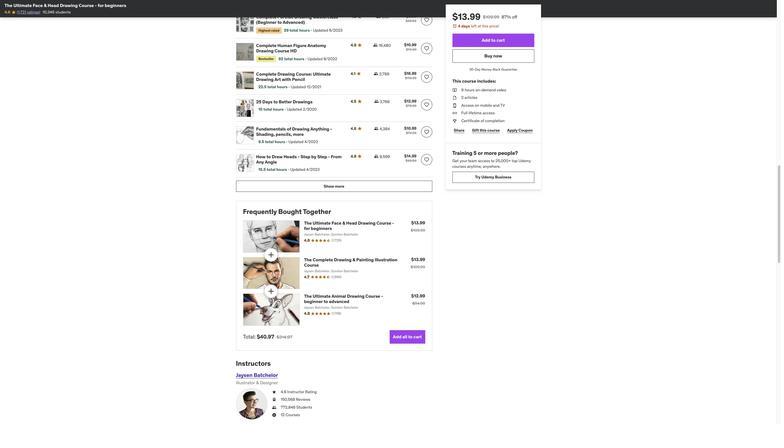 Task type: locate. For each thing, give the bounding box(es) containing it.
people?
[[498, 150, 518, 156]]

1 vertical spatial beginners
[[311, 226, 332, 231]]

0 vertical spatial wishlist image
[[424, 74, 429, 80]]

the inside the ultimate animal drawing course - beginner to advanced jaysen batchelor, quinton batchelor
[[304, 294, 312, 299]]

for
[[98, 3, 104, 8], [304, 226, 310, 231]]

face for the ultimate face & head drawing course - for beginners
[[33, 3, 43, 8]]

figure
[[293, 43, 307, 48]]

0 horizontal spatial for
[[98, 3, 104, 8]]

course
[[462, 78, 476, 84], [487, 128, 500, 133]]

this
[[482, 24, 489, 29], [480, 128, 487, 133]]

udemy right top
[[519, 159, 531, 164]]

updated down fundamentals of drawing anything - shading, pencils, more
[[288, 139, 304, 144]]

course inside the ultimate face & head drawing course - for beginners jaysen batchelor, quinton batchelor
[[377, 220, 391, 226]]

xsmall image for full lifetime access
[[452, 111, 457, 116]]

1 vertical spatial $10.99
[[404, 126, 417, 131]]

angle
[[265, 159, 277, 165]]

the inside the ultimate face & head drawing course - for beginners jaysen batchelor, quinton batchelor
[[304, 220, 312, 226]]

0 vertical spatial 4.9
[[351, 43, 356, 48]]

$10.99 $74.99 right 16,480
[[404, 42, 417, 52]]

0 horizontal spatial face
[[33, 3, 43, 8]]

more inside fundamentals of drawing anything - shading, pencils, more
[[293, 131, 304, 137]]

xsmall image for 772,846 students
[[272, 405, 276, 411]]

access down mobile
[[483, 111, 495, 116]]

xsmall image left 3,768
[[374, 99, 379, 104]]

xsmall image left 2,789
[[374, 71, 378, 76]]

quinton
[[331, 233, 343, 237], [331, 269, 343, 273], [331, 306, 343, 310]]

4/2023 for step
[[306, 167, 320, 172]]

0 vertical spatial updated 4/2023
[[288, 139, 318, 144]]

0 horizontal spatial 4.8
[[304, 311, 310, 316]]

quinton up (1,748)
[[331, 306, 343, 310]]

wishlist image right $79.99
[[424, 102, 429, 108]]

0 vertical spatial more
[[293, 131, 304, 137]]

2 vertical spatial $13.99
[[411, 257, 425, 262]]

xsmall image
[[373, 43, 378, 47], [452, 87, 457, 93], [452, 95, 457, 101], [374, 99, 379, 104], [452, 103, 457, 108], [452, 118, 457, 124], [374, 126, 379, 131], [374, 154, 379, 159], [272, 413, 276, 418]]

face up the (1,729)
[[332, 220, 341, 226]]

& for jaysen batchelor illustrator & designer
[[256, 380, 259, 386]]

1 horizontal spatial more
[[335, 184, 344, 189]]

0 vertical spatial quinton
[[331, 233, 343, 237]]

2 4.9 from the top
[[351, 154, 356, 159]]

1 batchelor, from the top
[[315, 233, 330, 237]]

step right by
[[317, 154, 327, 159]]

1 vertical spatial add
[[393, 334, 402, 340]]

- inside the ultimate animal drawing course - beginner to advanced jaysen batchelor, quinton batchelor
[[381, 294, 383, 299]]

ultimate up (1,731
[[13, 3, 32, 8]]

of right fundamentals
[[287, 126, 291, 132]]

$12.99 up $94.99
[[411, 293, 425, 299]]

1 vertical spatial udemy
[[481, 175, 494, 180]]

batchelor inside the ultimate animal drawing course - beginner to advanced jaysen batchelor, quinton batchelor
[[344, 306, 358, 310]]

step
[[301, 154, 310, 159], [317, 154, 327, 159]]

1 vertical spatial $12.99
[[411, 293, 425, 299]]

complete up bestseller
[[256, 43, 277, 48]]

xsmall image for 4.6 instructor rating
[[272, 390, 276, 395]]

0 vertical spatial udemy
[[519, 159, 531, 164]]

hours down complete portrait drawing masterclass (beginner to advanced) link at the top left of page
[[299, 28, 310, 33]]

cart inside add all to cart button
[[414, 334, 422, 340]]

quinton inside the ultimate animal drawing course - beginner to advanced jaysen batchelor, quinton batchelor
[[331, 306, 343, 310]]

4.8
[[351, 14, 356, 19], [304, 311, 310, 316]]

batchelor, inside the ultimate animal drawing course - beginner to advanced jaysen batchelor, quinton batchelor
[[315, 306, 330, 310]]

$10.99 $74.99 for complete human figure anatomy drawing course hd
[[404, 42, 417, 52]]

1 vertical spatial $74.99
[[406, 131, 417, 135]]

hours down with
[[277, 84, 288, 89]]

add down 4 days left at this price!
[[482, 37, 490, 43]]

head
[[48, 3, 59, 8], [346, 220, 357, 226]]

to up anywhere.
[[491, 159, 495, 164]]

how to draw heads - step by step - from any angle
[[256, 154, 342, 165]]

xsmall image left 2
[[452, 95, 457, 101]]

your
[[460, 159, 467, 164]]

jaysen up illustrator
[[236, 372, 253, 379]]

1748 reviews element
[[332, 312, 341, 316]]

course inside the complete drawing & painting illustration course jaysen batchelor, quinton batchelor
[[304, 262, 319, 268]]

fundamentals
[[256, 126, 286, 132]]

updated 4/2023 down the fundamentals of drawing anything - shading, pencils, more link
[[288, 139, 318, 144]]

1 vertical spatial $13.99 $109.99
[[411, 257, 425, 270]]

head inside the ultimate face & head drawing course - for beginners jaysen batchelor, quinton batchelor
[[346, 220, 357, 226]]

0 vertical spatial of
[[481, 118, 484, 123]]

to down price!
[[491, 37, 496, 43]]

& inside the ultimate face & head drawing course - for beginners jaysen batchelor, quinton batchelor
[[342, 220, 345, 226]]

0 vertical spatial $10.99
[[404, 42, 417, 47]]

1 vertical spatial access
[[478, 159, 490, 164]]

1 vertical spatial quinton
[[331, 269, 343, 273]]

complete up the 22.5
[[256, 71, 277, 77]]

video
[[497, 87, 506, 92]]

1699 reviews element
[[331, 275, 342, 280]]

$79.99
[[406, 104, 417, 108]]

xsmall image left "9"
[[452, 87, 457, 93]]

$74.99
[[406, 47, 417, 52], [406, 131, 417, 135]]

1 horizontal spatial of
[[481, 118, 484, 123]]

cart right all
[[414, 334, 422, 340]]

complete inside complete portrait drawing masterclass (beginner to advanced)
[[256, 14, 277, 20]]

xsmall image left full
[[452, 111, 457, 116]]

ratings)
[[27, 10, 40, 15]]

2 batchelor, from the top
[[315, 269, 330, 273]]

0 horizontal spatial add
[[393, 334, 402, 340]]

3 batchelor, from the top
[[315, 306, 330, 310]]

2 $74.99 from the top
[[406, 131, 417, 135]]

beginners inside the ultimate face & head drawing course - for beginners jaysen batchelor, quinton batchelor
[[311, 226, 332, 231]]

1 quinton from the top
[[331, 233, 343, 237]]

to right beginner
[[324, 299, 328, 305]]

1 vertical spatial face
[[332, 220, 341, 226]]

0 horizontal spatial beginners
[[105, 3, 126, 8]]

step left by
[[301, 154, 310, 159]]

$10.99 $74.99
[[404, 42, 417, 52], [404, 126, 417, 135]]

complete up (1,699)
[[313, 257, 333, 263]]

& inside jaysen batchelor illustrator & designer
[[256, 380, 259, 386]]

0 vertical spatial beginners
[[105, 3, 126, 8]]

3 wishlist image from the top
[[424, 157, 429, 163]]

xsmall image for 9,599
[[374, 154, 379, 159]]

0 vertical spatial batchelor,
[[315, 233, 330, 237]]

& inside the complete drawing & painting illustration course jaysen batchelor, quinton batchelor
[[353, 257, 355, 263]]

1 $13.99 $109.99 from the top
[[411, 220, 425, 233]]

2 $10.99 $74.99 from the top
[[404, 126, 417, 135]]

updated 4/2023 down how to draw heads - step by step - from any angle link
[[290, 167, 320, 172]]

better
[[279, 99, 292, 105]]

the complete drawing & painting illustration course link
[[304, 257, 397, 268]]

ultimate up 12/2021
[[313, 71, 331, 77]]

ultimate down together
[[313, 220, 331, 226]]

more right or
[[484, 150, 497, 156]]

1 vertical spatial updated 4/2023
[[290, 167, 320, 172]]

any
[[256, 159, 264, 165]]

1 horizontal spatial course
[[487, 128, 500, 133]]

the complete drawing & painting illustration course jaysen batchelor, quinton batchelor
[[304, 257, 397, 273]]

0 horizontal spatial of
[[287, 126, 291, 132]]

2 vertical spatial wishlist image
[[424, 129, 429, 135]]

this right at
[[482, 24, 489, 29]]

buy now
[[484, 53, 502, 59]]

jaysen down together
[[304, 233, 314, 237]]

0 vertical spatial $10.99 $74.99
[[404, 42, 417, 52]]

batchelor up designer
[[254, 372, 278, 379]]

3 wishlist image from the top
[[424, 129, 429, 135]]

1 horizontal spatial head
[[346, 220, 357, 226]]

1 vertical spatial wishlist image
[[424, 46, 429, 51]]

9.5 total hours
[[258, 139, 285, 144]]

1 vertical spatial batchelor,
[[315, 269, 330, 273]]

batchelor down the complete drawing & painting illustration course link
[[344, 269, 358, 273]]

1 4.9 from the top
[[351, 43, 356, 48]]

xsmall image for 203
[[376, 14, 381, 19]]

course down completion
[[487, 128, 500, 133]]

draw
[[272, 154, 283, 159]]

the ultimate face & head drawing course - for beginners
[[4, 3, 126, 8]]

0 vertical spatial course
[[462, 78, 476, 84]]

0 vertical spatial this
[[482, 24, 489, 29]]

0 horizontal spatial more
[[293, 131, 304, 137]]

face
[[33, 3, 43, 8], [332, 220, 341, 226]]

0 vertical spatial $13.99
[[452, 11, 481, 22]]

face up ratings)
[[33, 3, 43, 8]]

complete inside the complete drawing & painting illustration course jaysen batchelor, quinton batchelor
[[313, 257, 333, 263]]

guarantee
[[501, 67, 517, 71]]

hours for 22.5 total hours
[[277, 84, 288, 89]]

face inside the ultimate face & head drawing course - for beginners jaysen batchelor, quinton batchelor
[[332, 220, 341, 226]]

more inside "training 5 or more people? get your team access to 25,000+ top udemy courses anytime, anywhere."
[[484, 150, 497, 156]]

2,789
[[379, 71, 389, 76]]

2 wishlist image from the top
[[424, 46, 429, 51]]

bought
[[278, 208, 302, 216]]

updated for better
[[287, 107, 302, 112]]

jaysen inside the ultimate animal drawing course - beginner to advanced jaysen batchelor, quinton batchelor
[[304, 306, 314, 310]]

updated down how to draw heads - step by step - from any angle
[[290, 167, 305, 172]]

0 vertical spatial $74.99
[[406, 47, 417, 52]]

add all to cart button
[[390, 330, 425, 344]]

updated down pencil
[[291, 84, 306, 89]]

more right show
[[335, 184, 344, 189]]

total right the 22.5
[[267, 84, 276, 89]]

more right pencils,
[[293, 131, 304, 137]]

wishlist image right $119.99
[[424, 74, 429, 80]]

0 horizontal spatial cart
[[414, 334, 422, 340]]

updated down masterclass
[[313, 28, 328, 33]]

course inside complete human figure anatomy drawing course hd
[[275, 48, 289, 54]]

1 horizontal spatial udemy
[[519, 159, 531, 164]]

course inside the ultimate animal drawing course - beginner to advanced jaysen batchelor, quinton batchelor
[[365, 294, 380, 299]]

total right 10
[[263, 107, 272, 112]]

1 vertical spatial $10.99 $74.99
[[404, 126, 417, 135]]

$10.99 $74.99 for fundamentals of drawing anything - shading, pencils, more
[[404, 126, 417, 135]]

xsmall image for 16,480
[[373, 43, 378, 47]]

1 vertical spatial course
[[487, 128, 500, 133]]

2 vertical spatial quinton
[[331, 306, 343, 310]]

0 vertical spatial for
[[98, 3, 104, 8]]

1 vertical spatial wishlist image
[[424, 102, 429, 108]]

0 vertical spatial $13.99 $109.99
[[411, 220, 425, 233]]

frequently bought together
[[243, 208, 331, 216]]

xsmall image left 150,568
[[272, 397, 276, 403]]

wishlist image for step
[[424, 157, 429, 163]]

xsmall image down designer
[[272, 390, 276, 395]]

0 horizontal spatial head
[[48, 3, 59, 8]]

$10.99 down $79.99
[[404, 126, 417, 131]]

this right gift
[[480, 128, 487, 133]]

how
[[256, 154, 266, 159]]

batchelor,
[[315, 233, 330, 237], [315, 269, 330, 273], [315, 306, 330, 310]]

25,000+
[[496, 159, 511, 164]]

3 quinton from the top
[[331, 306, 343, 310]]

87%
[[502, 14, 511, 20]]

0 vertical spatial $109.99
[[483, 14, 499, 20]]

xsmall image left the 9,599
[[374, 154, 379, 159]]

for inside the ultimate face & head drawing course - for beginners jaysen batchelor, quinton batchelor
[[304, 226, 310, 231]]

hours down 25 days to better drawings
[[273, 107, 284, 112]]

add
[[482, 37, 490, 43], [393, 334, 402, 340]]

try udemy business
[[475, 175, 512, 180]]

at
[[478, 24, 481, 29]]

xsmall image for 150,568 reviews
[[272, 397, 276, 403]]

jaysen inside the complete drawing & painting illustration course jaysen batchelor, quinton batchelor
[[304, 269, 314, 273]]

complete inside complete human figure anatomy drawing course hd
[[256, 43, 277, 48]]

ultimate
[[13, 3, 32, 8], [313, 71, 331, 77], [313, 220, 331, 226], [313, 294, 331, 299]]

updated for heads
[[290, 167, 305, 172]]

the for the ultimate face & head drawing course - for beginners jaysen batchelor, quinton batchelor
[[304, 220, 312, 226]]

772,846
[[281, 405, 295, 410]]

0 vertical spatial head
[[48, 3, 59, 8]]

1 horizontal spatial cart
[[497, 37, 505, 43]]

2 vertical spatial more
[[335, 184, 344, 189]]

course up "9"
[[462, 78, 476, 84]]

access
[[483, 111, 495, 116], [478, 159, 490, 164]]

drawing inside the complete drawing & painting illustration course jaysen batchelor, quinton batchelor
[[334, 257, 352, 263]]

29
[[284, 28, 289, 33]]

0 vertical spatial 4/2023
[[305, 139, 318, 144]]

training 5 or more people? get your team access to 25,000+ top udemy courses anytime, anywhere.
[[452, 150, 531, 169]]

xsmall image left access
[[452, 103, 457, 108]]

0 vertical spatial $12.99
[[404, 99, 417, 104]]

art
[[275, 77, 281, 82]]

add left all
[[393, 334, 402, 340]]

0 vertical spatial 4.8
[[351, 14, 356, 19]]

highest
[[258, 28, 271, 32]]

0 vertical spatial cart
[[497, 37, 505, 43]]

drawing inside complete portrait drawing masterclass (beginner to advanced)
[[294, 14, 312, 20]]

coupon
[[519, 128, 533, 133]]

1 vertical spatial this
[[480, 128, 487, 133]]

-
[[95, 3, 97, 8], [330, 126, 332, 132], [298, 154, 300, 159], [328, 154, 330, 159], [392, 220, 394, 226], [381, 294, 383, 299]]

2 $10.99 from the top
[[404, 126, 417, 131]]

the
[[4, 3, 12, 8], [304, 220, 312, 226], [304, 257, 312, 263], [304, 294, 312, 299]]

complete inside complete drawing course: ultimate drawing art with pencil
[[256, 71, 277, 77]]

1 horizontal spatial step
[[317, 154, 327, 159]]

updated down 25 days to better drawings link
[[287, 107, 302, 112]]

quinton up (1,699)
[[331, 269, 343, 273]]

$13.99 $109.99
[[411, 220, 425, 233], [411, 257, 425, 270]]

$74.99 up $16.99
[[406, 47, 417, 52]]

batchelor down the ultimate animal drawing course - beginner to advanced link on the left of the page
[[344, 306, 358, 310]]

$13.99
[[452, 11, 481, 22], [411, 220, 425, 226], [411, 257, 425, 262]]

1 vertical spatial of
[[287, 126, 291, 132]]

1 vertical spatial $13.99
[[411, 220, 425, 226]]

(1,731
[[17, 10, 26, 15]]

face for the ultimate face & head drawing course - for beginners jaysen batchelor, quinton batchelor
[[332, 220, 341, 226]]

hours down angle
[[276, 167, 287, 172]]

course
[[79, 3, 94, 8], [275, 48, 289, 54], [377, 220, 391, 226], [304, 262, 319, 268], [365, 294, 380, 299]]

of down "full lifetime access"
[[481, 118, 484, 123]]

1 horizontal spatial beginners
[[311, 226, 332, 231]]

for for the ultimate face & head drawing course - for beginners jaysen batchelor, quinton batchelor
[[304, 226, 310, 231]]

1 wishlist image from the top
[[424, 74, 429, 80]]

batchelor down 'the ultimate face & head drawing course - for beginners' link on the bottom
[[344, 233, 358, 237]]

& for the complete drawing & painting illustration course jaysen batchelor, quinton batchelor
[[353, 257, 355, 263]]

1 horizontal spatial face
[[332, 220, 341, 226]]

course:
[[296, 71, 312, 77]]

2 vertical spatial batchelor,
[[315, 306, 330, 310]]

xsmall image for 9 hours on-demand video
[[452, 87, 457, 93]]

4/2023 down by
[[306, 167, 320, 172]]

painting
[[356, 257, 374, 263]]

complete for art
[[256, 71, 277, 77]]

$10.99 for complete human figure anatomy drawing course hd
[[404, 42, 417, 47]]

xsmall image left 772,846
[[272, 405, 276, 411]]

beginner
[[304, 299, 323, 305]]

1 horizontal spatial for
[[304, 226, 310, 231]]

1 vertical spatial 4.8
[[304, 311, 310, 316]]

fundamentals of drawing anything - shading, pencils, more
[[256, 126, 332, 137]]

ultimate inside the ultimate face & head drawing course - for beginners jaysen batchelor, quinton batchelor
[[313, 220, 331, 226]]

1 $10.99 $74.99 from the top
[[404, 42, 417, 52]]

wishlist image for pencil
[[424, 74, 429, 80]]

of inside fundamentals of drawing anything - shading, pencils, more
[[287, 126, 291, 132]]

wishlist image right $99.99
[[424, 157, 429, 163]]

$109.99 for the complete drawing & painting illustration course
[[411, 265, 425, 270]]

add to cart
[[482, 37, 505, 43]]

ultimate left animal
[[313, 294, 331, 299]]

total right 9.5
[[265, 139, 274, 144]]

complete drawing course: ultimate drawing art with pencil link
[[256, 71, 344, 82]]

fundamentals of drawing anything - shading, pencils, more link
[[256, 126, 344, 137]]

$10.99 $74.99 down $79.99
[[404, 126, 417, 135]]

wishlist image
[[424, 17, 429, 23], [424, 46, 429, 51], [424, 129, 429, 135]]

rated
[[271, 28, 279, 32]]

to up rated
[[278, 19, 282, 25]]

hours down pencils,
[[275, 139, 285, 144]]

- inside fundamentals of drawing anything - shading, pencils, more
[[330, 126, 332, 132]]

jaysen down beginner
[[304, 306, 314, 310]]

xsmall image
[[376, 14, 381, 19], [374, 71, 378, 76], [452, 111, 457, 116], [272, 390, 276, 395], [272, 397, 276, 403], [272, 405, 276, 411]]

jaysen inside jaysen batchelor illustrator & designer
[[236, 372, 253, 379]]

to inside complete portrait drawing masterclass (beginner to advanced)
[[278, 19, 282, 25]]

1 vertical spatial $109.99
[[411, 228, 425, 233]]

xsmall image up share
[[452, 118, 457, 124]]

course for the complete drawing & painting illustration course jaysen batchelor, quinton batchelor
[[304, 262, 319, 268]]

$109.99
[[483, 14, 499, 20], [411, 228, 425, 233], [411, 265, 425, 270]]

1 wishlist image from the top
[[424, 17, 429, 23]]

to right days
[[273, 99, 278, 105]]

4/2023 up by
[[305, 139, 318, 144]]

cart down price!
[[497, 37, 505, 43]]

0 vertical spatial face
[[33, 3, 43, 8]]

wishlist image
[[424, 74, 429, 80], [424, 102, 429, 108], [424, 157, 429, 163]]

$74.99 up $14.99
[[406, 131, 417, 135]]

the inside the complete drawing & painting illustration course jaysen batchelor, quinton batchelor
[[304, 257, 312, 263]]

1 horizontal spatial add
[[482, 37, 490, 43]]

$10.99 down $49.99
[[404, 42, 417, 47]]

reviews
[[296, 397, 310, 402]]

off
[[512, 14, 517, 20]]

0 horizontal spatial step
[[301, 154, 310, 159]]

ultimate for the ultimate face & head drawing course - for beginners
[[13, 3, 32, 8]]

beginners for the ultimate face & head drawing course - for beginners jaysen batchelor, quinton batchelor
[[311, 226, 332, 231]]

2 vertical spatial wishlist image
[[424, 157, 429, 163]]

complete up the highest
[[256, 14, 277, 20]]

$12.99 for $12.99 $94.99
[[411, 293, 425, 299]]

for for the ultimate face & head drawing course - for beginners
[[98, 3, 104, 8]]

access down or
[[478, 159, 490, 164]]

2 horizontal spatial more
[[484, 150, 497, 156]]

certificate
[[461, 118, 480, 123]]

1 $10.99 from the top
[[404, 42, 417, 47]]

1 vertical spatial head
[[346, 220, 357, 226]]

1 vertical spatial more
[[484, 150, 497, 156]]

to right how
[[267, 154, 271, 159]]

$119.99
[[405, 76, 417, 80]]

advanced
[[329, 299, 349, 305]]

udemy right try
[[481, 175, 494, 180]]

hours right "9"
[[465, 87, 475, 92]]

xsmall image left 4,384
[[374, 126, 379, 131]]

hours down hd
[[294, 56, 304, 61]]

1 horizontal spatial 4.8
[[351, 14, 356, 19]]

ultimate inside the ultimate animal drawing course - beginner to advanced jaysen batchelor, quinton batchelor
[[313, 294, 331, 299]]

1 vertical spatial for
[[304, 226, 310, 231]]

xsmall image left 16,480
[[373, 43, 378, 47]]

total right 29
[[290, 28, 298, 33]]

2 vertical spatial $109.99
[[411, 265, 425, 270]]

1 vertical spatial cart
[[414, 334, 422, 340]]

total down angle
[[267, 167, 276, 172]]

courses
[[286, 413, 300, 418]]

$12.99 down $119.99
[[404, 99, 417, 104]]

2 quinton from the top
[[331, 269, 343, 273]]

1 vertical spatial 4/2023
[[306, 167, 320, 172]]

1 $74.99 from the top
[[406, 47, 417, 52]]

quinton up the (1,729)
[[331, 233, 343, 237]]

of for certificate
[[481, 118, 484, 123]]

jaysen up 4.7
[[304, 269, 314, 273]]

complete human figure anatomy drawing course hd link
[[256, 43, 344, 54]]

$13.99 for the ultimate face & head drawing course - for beginners
[[411, 220, 425, 226]]

12/2021
[[307, 84, 321, 89]]

course inside the gift this course link
[[487, 128, 500, 133]]

xsmall image left 203
[[376, 14, 381, 19]]

4,384
[[380, 126, 390, 131]]

12 courses
[[281, 413, 300, 418]]

0 vertical spatial add
[[482, 37, 490, 43]]

1 vertical spatial 4.9
[[351, 154, 356, 159]]

xsmall image left "12"
[[272, 413, 276, 418]]

22.5 total hours
[[258, 84, 288, 89]]

xsmall image for certificate of completion
[[452, 118, 457, 124]]

total: $40.97 $314.97
[[243, 334, 293, 340]]

- inside the ultimate face & head drawing course - for beginners jaysen batchelor, quinton batchelor
[[392, 220, 394, 226]]

of
[[481, 118, 484, 123], [287, 126, 291, 132]]

0 vertical spatial wishlist image
[[424, 17, 429, 23]]

beginners
[[105, 3, 126, 8], [311, 226, 332, 231]]

try
[[475, 175, 481, 180]]

alarm image
[[452, 24, 457, 28]]

2 $13.99 $109.99 from the top
[[411, 257, 425, 270]]



Task type: vqa. For each thing, say whether or not it's contained in the screenshot.
big at the top
no



Task type: describe. For each thing, give the bounding box(es) containing it.
the for the ultimate animal drawing course - beginner to advanced jaysen batchelor, quinton batchelor
[[304, 294, 312, 299]]

92 total hours
[[279, 56, 304, 61]]

the for the complete drawing & painting illustration course jaysen batchelor, quinton batchelor
[[304, 257, 312, 263]]

course for the ultimate face & head drawing course - for beginners
[[79, 3, 94, 8]]

wishlist image for fundamentals of drawing anything - shading, pencils, more
[[424, 129, 429, 135]]

updated 6/2023
[[313, 28, 343, 33]]

(1,699)
[[331, 275, 342, 279]]

$16.99 $119.99
[[404, 71, 417, 80]]

complete human figure anatomy drawing course hd
[[256, 43, 326, 54]]

jaysen batchelor image
[[236, 389, 267, 420]]

with
[[282, 77, 291, 82]]

anywhere.
[[483, 164, 501, 169]]

the for the ultimate face & head drawing course - for beginners
[[4, 3, 12, 8]]

days
[[262, 99, 272, 105]]

0 horizontal spatial udemy
[[481, 175, 494, 180]]

full
[[461, 111, 468, 116]]

2/2020
[[303, 107, 317, 112]]

& for the ultimate face & head drawing course - for beginners
[[44, 3, 47, 8]]

203
[[382, 14, 389, 19]]

money-
[[482, 67, 493, 71]]

drawing inside fundamentals of drawing anything - shading, pencils, more
[[292, 126, 310, 132]]

now
[[493, 53, 502, 59]]

courses
[[452, 164, 466, 169]]

on-
[[476, 87, 482, 92]]

hours for 10 total hours
[[273, 107, 284, 112]]

wishlist image for complete portrait drawing masterclass (beginner to advanced)
[[424, 17, 429, 23]]

price!
[[490, 24, 499, 29]]

4.9 for complete human figure anatomy drawing course hd
[[351, 43, 356, 48]]

$12.99 for $12.99 $79.99
[[404, 99, 417, 104]]

the ultimate animal drawing course - beginner to advanced jaysen batchelor, quinton batchelor
[[304, 294, 383, 310]]

$13.99 for the complete drawing & painting illustration course
[[411, 257, 425, 262]]

xsmall image for 12 courses
[[272, 413, 276, 418]]

total for days
[[263, 107, 272, 112]]

complete for course
[[256, 43, 277, 48]]

to inside the ultimate animal drawing course - beginner to advanced jaysen batchelor, quinton batchelor
[[324, 299, 328, 305]]

lifetime
[[469, 111, 482, 116]]

drawing inside the ultimate face & head drawing course - for beginners jaysen batchelor, quinton batchelor
[[358, 220, 376, 226]]

or
[[478, 150, 483, 156]]

demand
[[482, 87, 496, 92]]

772,846 students
[[281, 405, 312, 410]]

more inside button
[[335, 184, 344, 189]]

4.9 for how to draw heads - step by step - from any angle
[[351, 154, 356, 159]]

$74.99 for fundamentals of drawing anything - shading, pencils, more
[[406, 131, 417, 135]]

apply coupon
[[507, 128, 533, 133]]

15.5 total hours
[[258, 167, 287, 172]]

course for the ultimate face & head drawing course - for beginners jaysen batchelor, quinton batchelor
[[377, 220, 391, 226]]

highest rated
[[258, 28, 279, 32]]

1 step from the left
[[301, 154, 310, 159]]

total for to
[[267, 167, 276, 172]]

updated 4/2023 for more
[[288, 139, 318, 144]]

pencils,
[[276, 131, 292, 137]]

to inside "training 5 or more people? get your team access to 25,000+ top udemy courses anytime, anywhere."
[[491, 159, 495, 164]]

includes:
[[477, 78, 496, 84]]

92
[[279, 56, 283, 61]]

apply
[[507, 128, 518, 133]]

total right 92
[[284, 56, 293, 61]]

complete for to
[[256, 14, 277, 20]]

2 articles
[[461, 95, 478, 100]]

human
[[277, 43, 292, 48]]

certificate of completion
[[461, 118, 505, 123]]

2 step from the left
[[317, 154, 327, 159]]

head for the ultimate face & head drawing course - for beginners jaysen batchelor, quinton batchelor
[[346, 220, 357, 226]]

anything
[[310, 126, 329, 132]]

udemy inside "training 5 or more people? get your team access to 25,000+ top udemy courses anytime, anywhere."
[[519, 159, 531, 164]]

to right all
[[408, 334, 413, 340]]

xsmall image for 4,384
[[374, 126, 379, 131]]

$10.99 for fundamentals of drawing anything - shading, pencils, more
[[404, 126, 417, 131]]

$9.99 $49.99
[[406, 14, 417, 23]]

by
[[311, 154, 316, 159]]

xsmall image for access on mobile and tv
[[452, 103, 457, 108]]

hours for 29 total hours
[[299, 28, 310, 33]]

complete portrait drawing masterclass (beginner to advanced)
[[256, 14, 338, 25]]

total for drawing
[[267, 84, 276, 89]]

tv
[[500, 103, 505, 108]]

top
[[512, 159, 518, 164]]

$13.99 $109.99 for the ultimate face & head drawing course - for beginners
[[411, 220, 425, 233]]

completion
[[485, 118, 505, 123]]

ultimate for the ultimate animal drawing course - beginner to advanced jaysen batchelor, quinton batchelor
[[313, 294, 331, 299]]

$13.99 $109.99 87% off
[[452, 11, 517, 22]]

add for add all to cart
[[393, 334, 402, 340]]

12
[[281, 413, 285, 418]]

2 wishlist image from the top
[[424, 102, 429, 108]]

add to cart button
[[452, 34, 534, 47]]

$13.99 $109.99 for the complete drawing & painting illustration course
[[411, 257, 425, 270]]

mobile
[[480, 103, 492, 108]]

$16.99
[[404, 71, 417, 76]]

10,346 students
[[43, 10, 71, 15]]

instructor
[[287, 390, 304, 395]]

$9.99
[[406, 14, 417, 19]]

show
[[324, 184, 334, 189]]

ultimate inside complete drawing course: ultimate drawing art with pencil
[[313, 71, 331, 77]]

quinton inside the ultimate face & head drawing course - for beginners jaysen batchelor, quinton batchelor
[[331, 233, 343, 237]]

xsmall image for 2 articles
[[452, 95, 457, 101]]

0 vertical spatial access
[[483, 111, 495, 116]]

batchelor inside the complete drawing & painting illustration course jaysen batchelor, quinton batchelor
[[344, 269, 358, 273]]

$109.99 for the ultimate face & head drawing course - for beginners
[[411, 228, 425, 233]]

batchelor, inside the ultimate face & head drawing course - for beginners jaysen batchelor, quinton batchelor
[[315, 233, 330, 237]]

xsmall image for 2,789
[[374, 71, 378, 76]]

$12.99 $94.99
[[411, 293, 425, 306]]

add for add to cart
[[482, 37, 490, 43]]

drawing inside the ultimate animal drawing course - beginner to advanced jaysen batchelor, quinton batchelor
[[347, 294, 365, 299]]

batchelor, inside the complete drawing & painting illustration course jaysen batchelor, quinton batchelor
[[315, 269, 330, 273]]

batchelor inside jaysen batchelor illustrator & designer
[[254, 372, 278, 379]]

(1,729)
[[332, 238, 341, 243]]

quinton inside the complete drawing & painting illustration course jaysen batchelor, quinton batchelor
[[331, 269, 343, 273]]

$109.99 inside $13.99 $109.99 87% off
[[483, 14, 499, 20]]

bestseller
[[258, 57, 274, 61]]

wishlist image for complete human figure anatomy drawing course hd
[[424, 46, 429, 51]]

to inside how to draw heads - step by step - from any angle
[[267, 154, 271, 159]]

hours for 92 total hours
[[294, 56, 304, 61]]

30-day money-back guarantee
[[469, 67, 517, 71]]

29 total hours
[[284, 28, 310, 33]]

total for of
[[265, 139, 274, 144]]

access on mobile and tv
[[461, 103, 505, 108]]

the ultimate face & head drawing course - for beginners jaysen batchelor, quinton batchelor
[[304, 220, 394, 237]]

batchelor inside the ultimate face & head drawing course - for beginners jaysen batchelor, quinton batchelor
[[344, 233, 358, 237]]

15.5
[[258, 167, 266, 172]]

beginners for the ultimate face & head drawing course - for beginners
[[105, 3, 126, 8]]

9,599
[[380, 154, 390, 159]]

show more
[[324, 184, 344, 189]]

updated for ultimate
[[291, 84, 306, 89]]

xsmall image for 3,768
[[374, 99, 379, 104]]

updated for anything
[[288, 139, 304, 144]]

10,346
[[43, 10, 54, 15]]

anatomy
[[307, 43, 326, 48]]

this
[[452, 78, 461, 84]]

25 days to better drawings
[[256, 99, 313, 105]]

the ultimate animal drawing course - beginner to advanced link
[[304, 294, 383, 305]]

head for the ultimate face & head drawing course - for beginners
[[48, 3, 59, 8]]

22.5
[[258, 84, 267, 89]]

1729 reviews element
[[332, 238, 341, 243]]

$74.99 for complete human figure anatomy drawing course hd
[[406, 47, 417, 52]]

gift
[[472, 128, 479, 133]]

this course includes:
[[452, 78, 496, 84]]

articles
[[465, 95, 478, 100]]

get
[[452, 159, 459, 164]]

all
[[402, 334, 407, 340]]

day
[[475, 67, 481, 71]]

hours for 9.5 total hours
[[275, 139, 285, 144]]

jaysen batchelor link
[[236, 372, 278, 379]]

jaysen batchelor illustrator & designer
[[236, 372, 278, 386]]

updated down anatomy
[[308, 56, 323, 61]]

10
[[258, 107, 263, 112]]

hours for 15.5 total hours
[[276, 167, 287, 172]]

shading,
[[256, 131, 275, 137]]

of for fundamentals
[[287, 126, 291, 132]]

$94.99
[[412, 301, 425, 306]]

& for the ultimate face & head drawing course - for beginners jaysen batchelor, quinton batchelor
[[342, 220, 345, 226]]

this inside the gift this course link
[[480, 128, 487, 133]]

left
[[471, 24, 477, 29]]

access inside "training 5 or more people? get your team access to 25,000+ top udemy courses anytime, anywhere."
[[478, 159, 490, 164]]

$99.99
[[406, 159, 417, 163]]

updated 4/2023 for step
[[290, 167, 320, 172]]

$40.97
[[257, 334, 274, 340]]

4/2023 for more
[[305, 139, 318, 144]]

animal
[[332, 294, 346, 299]]

show more button
[[236, 181, 432, 192]]

0 horizontal spatial course
[[462, 78, 476, 84]]

cart inside add to cart button
[[497, 37, 505, 43]]

access
[[461, 103, 474, 108]]

9
[[461, 87, 464, 92]]

how to draw heads - step by step - from any angle link
[[256, 154, 344, 165]]

jaysen inside the ultimate face & head drawing course - for beginners jaysen batchelor, quinton batchelor
[[304, 233, 314, 237]]

try udemy business link
[[452, 172, 534, 183]]

the ultimate face & head drawing course - for beginners link
[[304, 220, 394, 231]]

drawing inside complete human figure anatomy drawing course hd
[[256, 48, 274, 54]]

ultimate for the ultimate face & head drawing course - for beginners jaysen batchelor, quinton batchelor
[[313, 220, 331, 226]]



